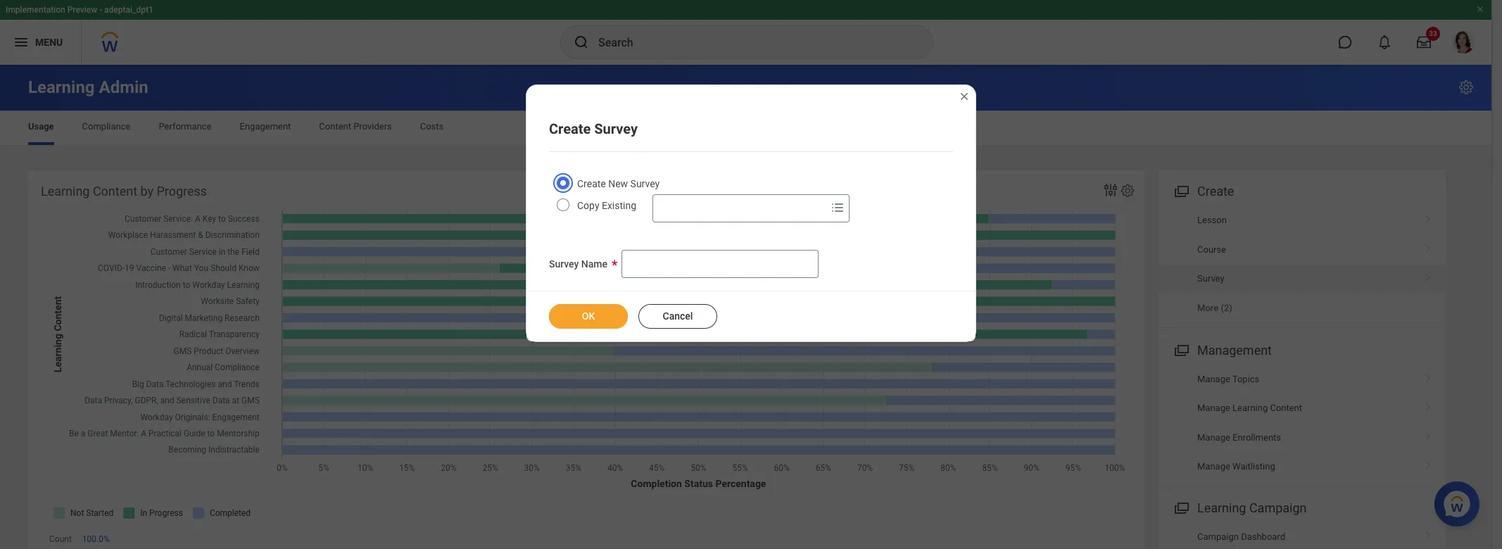 Task type: locate. For each thing, give the bounding box(es) containing it.
1 vertical spatial menu group image
[[1171, 340, 1190, 359]]

content left by
[[93, 184, 137, 199]]

course
[[1197, 244, 1226, 254]]

1 menu group image from the top
[[1171, 181, 1190, 200]]

learning admin main content
[[0, 65, 1492, 549]]

cancel button
[[638, 304, 717, 329]]

3 manage from the top
[[1197, 432, 1230, 442]]

campaign
[[1249, 501, 1307, 516], [1197, 532, 1239, 542]]

tab list containing usage
[[14, 111, 1478, 145]]

menu group image
[[1171, 498, 1190, 517]]

chevron right image inside manage waitlisting link
[[1419, 456, 1437, 470]]

1 vertical spatial list
[[1159, 364, 1446, 481]]

1 vertical spatial content
[[93, 184, 137, 199]]

2 vertical spatial content
[[1270, 403, 1302, 413]]

menu group image
[[1171, 181, 1190, 200], [1171, 340, 1190, 359]]

campaign up dashboard
[[1249, 501, 1307, 516]]

copy
[[577, 200, 599, 211]]

campaign down learning campaign
[[1197, 532, 1239, 542]]

manage up manage waitlisting
[[1197, 432, 1230, 442]]

0 vertical spatial list
[[1159, 206, 1446, 323]]

1 list from the top
[[1159, 206, 1446, 323]]

chevron right image inside manage learning content link
[[1419, 398, 1437, 412]]

learning inside "element"
[[41, 184, 90, 199]]

survey link
[[1159, 264, 1446, 293]]

manage for manage waitlisting
[[1197, 461, 1230, 472]]

survey name
[[549, 258, 608, 270]]

2 list from the top
[[1159, 364, 1446, 481]]

survey
[[594, 120, 638, 137], [630, 178, 660, 189], [549, 258, 579, 270], [1197, 273, 1225, 284]]

4 chevron right image from the top
[[1419, 527, 1437, 541]]

search image
[[573, 34, 590, 51]]

3 chevron right image from the top
[[1419, 427, 1437, 441]]

copy existing
[[577, 200, 636, 211]]

chevron right image for survey
[[1419, 268, 1437, 282]]

1 vertical spatial campaign
[[1197, 532, 1239, 542]]

prompts image
[[829, 199, 846, 216]]

2 chevron right image from the top
[[1419, 369, 1437, 383]]

1 horizontal spatial campaign
[[1249, 501, 1307, 516]]

1 chevron right image from the top
[[1419, 239, 1437, 253]]

0 horizontal spatial content
[[93, 184, 137, 199]]

chevron right image inside course link
[[1419, 239, 1437, 253]]

2 menu group image from the top
[[1171, 340, 1190, 359]]

count
[[49, 534, 72, 544]]

survey left name
[[549, 258, 579, 270]]

manage topics link
[[1159, 364, 1446, 394]]

content left providers
[[319, 121, 351, 132]]

management
[[1197, 343, 1272, 357]]

content down manage topics link
[[1270, 403, 1302, 413]]

manage left topics
[[1197, 374, 1230, 384]]

chevron right image inside manage topics link
[[1419, 369, 1437, 383]]

manage enrollments
[[1197, 432, 1281, 442]]

content inside "element"
[[93, 184, 137, 199]]

1 manage from the top
[[1197, 374, 1230, 384]]

learning
[[28, 77, 95, 97], [41, 184, 90, 199], [1233, 403, 1268, 413], [1197, 501, 1246, 516]]

costs
[[420, 121, 444, 132]]

progress
[[157, 184, 207, 199]]

cancel
[[663, 310, 693, 322]]

manage down manage enrollments
[[1197, 461, 1230, 472]]

list containing lesson
[[1159, 206, 1446, 323]]

tab list
[[14, 111, 1478, 145]]

0 vertical spatial menu group image
[[1171, 181, 1190, 200]]

0 vertical spatial content
[[319, 121, 351, 132]]

learning up usage
[[28, 77, 95, 97]]

chevron right image inside the manage enrollments link
[[1419, 427, 1437, 441]]

learning admin
[[28, 77, 148, 97]]

2 manage from the top
[[1197, 403, 1230, 413]]

4 manage from the top
[[1197, 461, 1230, 472]]

create
[[549, 120, 591, 137], [577, 178, 606, 189], [1197, 184, 1234, 199]]

list for management
[[1159, 364, 1446, 481]]

content inside list
[[1270, 403, 1302, 413]]

manage enrollments link
[[1159, 423, 1446, 452]]

lesson link
[[1159, 206, 1446, 235]]

campaign dashboard link
[[1159, 523, 1446, 549]]

list
[[1159, 206, 1446, 323], [1159, 364, 1446, 481]]

topics
[[1232, 374, 1260, 384]]

1 chevron right image from the top
[[1419, 210, 1437, 224]]

manage down manage topics
[[1197, 403, 1230, 413]]

3 chevron right image from the top
[[1419, 398, 1437, 412]]

list for create
[[1159, 206, 1446, 323]]

4 chevron right image from the top
[[1419, 456, 1437, 470]]

implementation preview -   adeptai_dpt1
[[6, 5, 153, 15]]

2 chevron right image from the top
[[1419, 268, 1437, 282]]

inbox large image
[[1417, 35, 1431, 49]]

waitlisting
[[1233, 461, 1275, 472]]

manage
[[1197, 374, 1230, 384], [1197, 403, 1230, 413], [1197, 432, 1230, 442], [1197, 461, 1230, 472]]

chevron right image
[[1419, 239, 1437, 253], [1419, 369, 1437, 383], [1419, 427, 1437, 441], [1419, 527, 1437, 541]]

profile logan mcneil element
[[1444, 27, 1483, 58]]

adeptai_dpt1
[[104, 5, 153, 15]]

new
[[608, 178, 628, 189]]

2 horizontal spatial content
[[1270, 403, 1302, 413]]

survey up "new"
[[594, 120, 638, 137]]

chevron right image for manage learning content
[[1419, 398, 1437, 412]]

learning down usage
[[41, 184, 90, 199]]

learning content by progress element
[[28, 170, 1145, 549]]

dashboard
[[1241, 532, 1285, 542]]

learning up the campaign dashboard
[[1197, 501, 1246, 516]]

chevron right image
[[1419, 210, 1437, 224], [1419, 268, 1437, 282], [1419, 398, 1437, 412], [1419, 456, 1437, 470]]

1 horizontal spatial content
[[319, 121, 351, 132]]

chevron right image inside campaign dashboard link
[[1419, 527, 1437, 541]]

content providers
[[319, 121, 392, 132]]

tab list inside "learning admin" main content
[[14, 111, 1478, 145]]

create survey dialog
[[526, 84, 976, 342]]

chevron right image inside survey 'link'
[[1419, 268, 1437, 282]]

survey list item
[[1159, 264, 1446, 293]]

manage topics
[[1197, 374, 1260, 384]]

chevron right image inside lesson 'link'
[[1419, 210, 1437, 224]]

survey down course
[[1197, 273, 1225, 284]]

content
[[319, 121, 351, 132], [93, 184, 137, 199], [1270, 403, 1302, 413]]

ok
[[582, 310, 595, 322]]

list containing manage topics
[[1159, 364, 1446, 481]]

chevron right image for topics
[[1419, 369, 1437, 383]]



Task type: describe. For each thing, give the bounding box(es) containing it.
create for create survey
[[549, 120, 591, 137]]

configure this page image
[[1458, 79, 1475, 96]]

close create course image
[[959, 91, 970, 102]]

providers
[[353, 121, 392, 132]]

learning for content
[[41, 184, 90, 199]]

notifications large image
[[1378, 35, 1392, 49]]

campaign dashboard
[[1197, 532, 1285, 542]]

create new survey
[[577, 178, 660, 189]]

100.0%
[[82, 534, 110, 544]]

usage
[[28, 121, 54, 132]]

learning campaign
[[1197, 501, 1307, 516]]

implementation preview -   adeptai_dpt1 banner
[[0, 0, 1492, 65]]

performance
[[159, 121, 212, 132]]

implementation
[[6, 5, 65, 15]]

100.0% button
[[82, 534, 112, 545]]

admin
[[99, 77, 148, 97]]

manage for manage enrollments
[[1197, 432, 1230, 442]]

manage for manage learning content
[[1197, 403, 1230, 413]]

learning for campaign
[[1197, 501, 1246, 516]]

manage waitlisting
[[1197, 461, 1275, 472]]

lesson
[[1197, 215, 1227, 225]]

create inside "learning admin" main content
[[1197, 184, 1234, 199]]

close environment banner image
[[1476, 5, 1485, 13]]

enrollments
[[1233, 432, 1281, 442]]

course link
[[1159, 235, 1446, 264]]

engagement
[[240, 121, 291, 132]]

learning down topics
[[1233, 403, 1268, 413]]

-
[[99, 5, 102, 15]]

Survey Name text field
[[622, 250, 819, 278]]

menu group image for create
[[1171, 181, 1190, 200]]

manage learning content
[[1197, 403, 1302, 413]]

0 horizontal spatial campaign
[[1197, 532, 1239, 542]]

chevron right image for enrollments
[[1419, 427, 1437, 441]]

manage for manage topics
[[1197, 374, 1230, 384]]

preview
[[67, 5, 97, 15]]

survey right "new"
[[630, 178, 660, 189]]

chevron right image for manage waitlisting
[[1419, 456, 1437, 470]]

create survey
[[549, 120, 638, 137]]

existing
[[602, 200, 636, 211]]

learning for admin
[[28, 77, 95, 97]]

by
[[140, 184, 153, 199]]

manage learning content link
[[1159, 394, 1446, 423]]

ok button
[[549, 304, 628, 329]]

learning content by progress
[[41, 184, 207, 199]]

create for create new survey
[[577, 178, 606, 189]]

name
[[581, 258, 608, 270]]

0 vertical spatial campaign
[[1249, 501, 1307, 516]]

chevron right image for dashboard
[[1419, 527, 1437, 541]]

menu group image for management
[[1171, 340, 1190, 359]]

survey inside survey 'link'
[[1197, 273, 1225, 284]]

manage waitlisting link
[[1159, 452, 1446, 481]]

Search field
[[653, 196, 826, 221]]

chevron right image for lesson
[[1419, 210, 1437, 224]]

compliance
[[82, 121, 130, 132]]



Task type: vqa. For each thing, say whether or not it's contained in the screenshot.
topmost Filter
no



